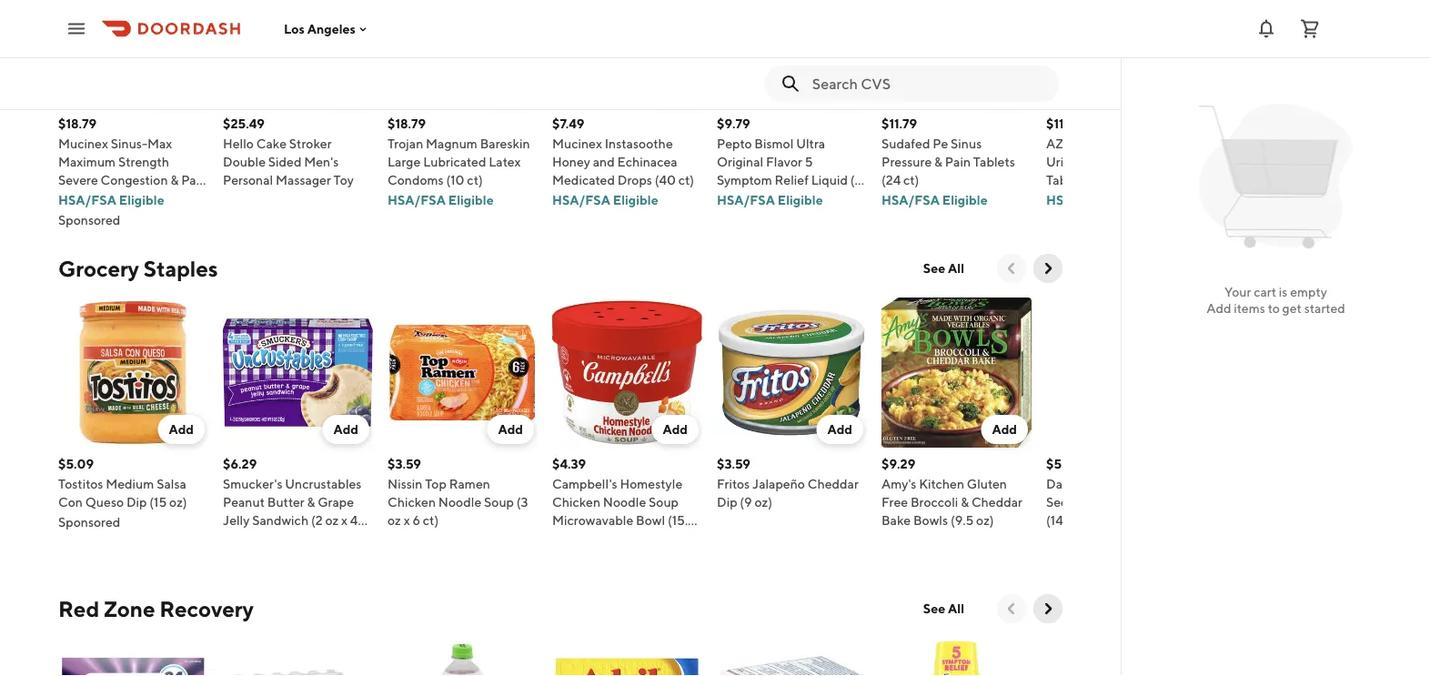 Task type: describe. For each thing, give the bounding box(es) containing it.
uncrustables
[[285, 476, 362, 491]]

hsa/fsa inside $18.79 trojan magnum bareskin large lubricated latex condoms (10 ct) hsa/fsa eligible
[[388, 192, 446, 207]]

eligible inside $11.79 sudafed pe sinus pressure & pain tablets (24 ct) hsa/fsa eligible
[[943, 192, 988, 207]]

los angeles button
[[284, 21, 370, 36]]

get
[[1283, 301, 1302, 316]]

& inside $9.29 amy's kitchen gluten free broccoli & cheddar bake bowls (9.5 oz)
[[961, 495, 969, 510]]

dip inside '$5.09 tostitos medium salsa con queso dip (15 oz) sponsored'
[[126, 495, 147, 510]]

flavor
[[766, 154, 803, 169]]

maximum inside $11.29 azo maximum strength urinary pain relief tablets (each) hsa/fsa eligible
[[1077, 136, 1134, 151]]

eligible inside $11.29 azo maximum strength urinary pain relief tablets (each) hsa/fsa eligible
[[1107, 192, 1153, 207]]

to
[[1268, 301, 1280, 316]]

personal
[[223, 172, 273, 187]]

medium
[[106, 476, 154, 491]]

chicken inside the $4.39 campbell's homestyle chicken noodle soup microwavable bowl (15.4 oz)
[[552, 495, 601, 510]]

sudafed
[[882, 136, 930, 151]]

instasoothe
[[605, 136, 673, 151]]

$7.49
[[552, 116, 585, 131]]

campbell's
[[552, 476, 618, 491]]

(15.4
[[668, 513, 696, 528]]

x inside $3.59 nissin top ramen chicken noodle soup (3 oz x 6 ct)
[[404, 513, 410, 528]]

ct) inside $18.79 mucinex sinus-max maximum strength severe congestion & pain caplets (20 ct)
[[129, 191, 145, 206]]

hsa/fsa eligible
[[717, 192, 823, 207]]

$7.49 mucinex instasoothe honey and echinacea medicated drops (40 ct) hsa/fsa eligible
[[552, 116, 694, 207]]

salted
[[1145, 495, 1182, 510]]

maximum inside $18.79 mucinex sinus-max maximum strength severe congestion & pain caplets (20 ct)
[[58, 154, 116, 169]]

$9.29
[[882, 456, 916, 471]]

tostitos
[[58, 476, 103, 491]]

homestyle
[[620, 476, 683, 491]]

$18.79 trojan magnum bareskin large lubricated latex condoms (10 ct) hsa/fsa eligible
[[388, 116, 530, 207]]

oz) inside $5.79 david original sunflower seeds roasted & salted (14.5 oz)
[[1077, 513, 1095, 528]]

trojan magnum bareskin large lubricated latex condoms (10 ct) image
[[388, 0, 538, 107]]

grocery
[[58, 255, 139, 281]]

tablets for sudafed pe sinus pressure & pain tablets (24 ct)
[[973, 154, 1015, 169]]

$25.49 hello cake stroker double sided men's personal massager toy
[[223, 116, 354, 187]]

grape
[[318, 495, 354, 510]]

previous button of carousel image
[[1003, 259, 1021, 278]]

pe
[[933, 136, 948, 151]]

$9.79 pepto bismol ultra original flavor 5 symptom relief liquid (12 oz)
[[717, 116, 867, 206]]

men's
[[304, 154, 339, 169]]

smucker's uncrustables peanut butter & grape jelly sandwich (2 oz x 4 ct) image
[[223, 298, 373, 448]]

azo
[[1046, 136, 1074, 151]]

free
[[882, 495, 908, 510]]

red
[[58, 596, 99, 621]]

started
[[1305, 301, 1346, 316]]

soup inside the $4.39 campbell's homestyle chicken noodle soup microwavable bowl (15.4 oz)
[[649, 495, 679, 510]]

eligible inside "$7.49 mucinex instasoothe honey and echinacea medicated drops (40 ct) hsa/fsa eligible"
[[613, 192, 658, 207]]

urinary
[[1046, 154, 1089, 169]]

6
[[413, 513, 420, 528]]

eligible inside hsa/fsa eligible sponsored
[[119, 192, 164, 207]]

smucker's
[[223, 476, 283, 491]]

hsa/fsa eligible sponsored
[[58, 192, 164, 227]]

massager
[[276, 172, 331, 187]]

butter
[[267, 495, 305, 510]]

$11.79 sudafed pe sinus pressure & pain tablets (24 ct) hsa/fsa eligible
[[882, 116, 1015, 207]]

sponsored inside hsa/fsa eligible sponsored
[[58, 212, 120, 227]]

(20
[[106, 191, 126, 206]]

fritos jalapeño cheddar dip (9 oz) image
[[717, 298, 867, 448]]

$3.59 fritos jalapeño cheddar dip (9 oz)
[[717, 456, 859, 510]]

$3.59 nissin top ramen chicken noodle soup (3 oz x 6 ct)
[[388, 456, 528, 528]]

nissin
[[388, 476, 423, 491]]

hsa/fsa inside hsa/fsa eligible sponsored
[[58, 192, 116, 207]]

(9
[[740, 495, 752, 510]]

david
[[1046, 476, 1080, 491]]

next button of carousel image
[[1039, 259, 1057, 278]]

amy's
[[882, 476, 917, 491]]

salsa
[[157, 476, 186, 491]]

lubricated
[[423, 154, 486, 169]]

$18.79 for $18.79 trojan magnum bareskin large lubricated latex condoms (10 ct) hsa/fsa eligible
[[388, 116, 426, 131]]

& inside $5.79 david original sunflower seeds roasted & salted (14.5 oz)
[[1135, 495, 1143, 510]]

$5.79
[[1046, 456, 1080, 471]]

los angeles
[[284, 21, 356, 36]]

sinus
[[951, 136, 982, 151]]

& inside $18.79 mucinex sinus-max maximum strength severe congestion & pain caplets (20 ct)
[[171, 172, 179, 187]]

symptom
[[717, 172, 772, 187]]

open menu image
[[66, 18, 87, 40]]

soup inside $3.59 nissin top ramen chicken noodle soup (3 oz x 6 ct)
[[484, 495, 514, 510]]

latex
[[489, 154, 521, 169]]

roasted
[[1084, 495, 1132, 510]]

caplets
[[58, 191, 103, 206]]

red zone recovery
[[58, 596, 254, 621]]

top
[[425, 476, 447, 491]]

cake
[[256, 136, 287, 151]]

drops
[[618, 172, 652, 187]]

(15
[[149, 495, 167, 510]]

campbell's homestyle chicken noodle soup microwavable bowl (15.4 oz) image
[[552, 298, 702, 448]]

$11.29 azo maximum strength urinary pain relief tablets (each) hsa/fsa eligible
[[1046, 116, 1188, 207]]

oz) inside $9.29 amy's kitchen gluten free broccoli & cheddar bake bowls (9.5 oz)
[[976, 513, 994, 528]]

$11.79
[[882, 116, 917, 131]]

double
[[223, 154, 266, 169]]

(each)
[[1091, 172, 1128, 187]]

nissin top ramen chicken noodle soup (3 oz x 6 ct) image
[[388, 298, 538, 448]]

oz inside $3.59 nissin top ramen chicken noodle soup (3 oz x 6 ct)
[[388, 513, 401, 528]]

seeds
[[1046, 495, 1082, 510]]

noodle inside $3.59 nissin top ramen chicken noodle soup (3 oz x 6 ct)
[[438, 495, 482, 510]]

empty retail cart image
[[1191, 91, 1362, 262]]

dip inside $3.59 fritos jalapeño cheddar dip (9 oz)
[[717, 495, 738, 510]]

broccoli
[[911, 495, 958, 510]]

oz) inside the $4.39 campbell's homestyle chicken noodle soup microwavable bowl (15.4 oz)
[[552, 531, 570, 546]]

see all link for red zone recovery
[[913, 594, 975, 623]]

$5.09
[[58, 456, 94, 471]]

red zone recovery link
[[58, 594, 254, 623]]

empty
[[1290, 284, 1328, 299]]

(2
[[311, 513, 323, 528]]

$6.29 smucker's uncrustables peanut butter & grape jelly sandwich (2 oz x 4 ct)
[[223, 456, 362, 546]]

los
[[284, 21, 305, 36]]

add for amy's kitchen gluten free broccoli & cheddar bake bowls (9.5 oz)
[[992, 422, 1017, 437]]

con
[[58, 495, 83, 510]]

mucinex for $7.49
[[552, 136, 602, 151]]

condoms
[[388, 172, 444, 187]]

honey
[[552, 154, 590, 169]]

notification bell image
[[1256, 18, 1278, 40]]

gluten
[[967, 476, 1007, 491]]

$4.39 campbell's homestyle chicken noodle soup microwavable bowl (15.4 oz)
[[552, 456, 696, 546]]

5
[[805, 154, 813, 169]]

oz) inside $9.79 pepto bismol ultra original flavor 5 symptom relief liquid (12 oz)
[[717, 191, 735, 206]]

max
[[147, 136, 172, 151]]

$6.29
[[223, 456, 257, 471]]

(3
[[517, 495, 528, 510]]

mucinex for $18.79
[[58, 136, 108, 151]]

sudafed pe sinus pressure & pain tablets (24 ct) image
[[882, 0, 1032, 107]]

tostitos medium salsa con queso dip (15 oz) image
[[58, 298, 208, 448]]



Task type: vqa. For each thing, say whether or not it's contained in the screenshot.
& in the $11.79 sudafed pe sinus pressure & pain tablets (24 ct) hsa/fsa eligible
yes



Task type: locate. For each thing, give the bounding box(es) containing it.
5 hsa/fsa from the left
[[882, 192, 940, 207]]

chicken up 6
[[388, 495, 436, 510]]

eligible down congestion
[[119, 192, 164, 207]]

x
[[341, 513, 348, 528], [404, 513, 410, 528]]

2 horizontal spatial pain
[[1091, 154, 1117, 169]]

1 oz from the left
[[325, 513, 339, 528]]

1 all from the top
[[948, 261, 965, 276]]

your
[[1225, 284, 1252, 299]]

relief down flavor
[[775, 172, 809, 187]]

pain down sinus
[[945, 154, 971, 169]]

ct) inside $6.29 smucker's uncrustables peanut butter & grape jelly sandwich (2 oz x 4 ct)
[[223, 531, 239, 546]]

Search CVS search field
[[812, 74, 1045, 94]]

chicken
[[388, 495, 436, 510], [552, 495, 601, 510]]

1 vertical spatial cheddar
[[972, 495, 1023, 510]]

1 vertical spatial all
[[948, 601, 965, 616]]

5 eligible from the left
[[943, 192, 988, 207]]

oz) down the salsa
[[169, 495, 187, 510]]

0 vertical spatial see all
[[923, 261, 965, 276]]

oz) right (14.5 at the bottom right of page
[[1077, 513, 1095, 528]]

soup left "(3"
[[484, 495, 514, 510]]

4 hsa/fsa from the left
[[717, 192, 775, 207]]

oz inside $6.29 smucker's uncrustables peanut butter & grape jelly sandwich (2 oz x 4 ct)
[[325, 513, 339, 528]]

add for nissin top ramen chicken noodle soup (3 oz x 6 ct)
[[498, 422, 523, 437]]

1 vertical spatial see all link
[[913, 594, 975, 623]]

1 hsa/fsa from the left
[[58, 192, 116, 207]]

& left salted
[[1135, 495, 1143, 510]]

2 see all from the top
[[923, 601, 965, 616]]

$18.79 inside $18.79 mucinex sinus-max maximum strength severe congestion & pain caplets (20 ct)
[[58, 116, 97, 131]]

add for campbell's homestyle chicken noodle soup microwavable bowl (15.4 oz)
[[663, 422, 688, 437]]

1 vertical spatial tablets
[[1046, 172, 1088, 187]]

pain inside $18.79 mucinex sinus-max maximum strength severe congestion & pain caplets (20 ct)
[[181, 172, 207, 187]]

medicated
[[552, 172, 615, 187]]

see for grocery staples
[[923, 261, 946, 276]]

$18.79 for $18.79 mucinex sinus-max maximum strength severe congestion & pain caplets (20 ct)
[[58, 116, 97, 131]]

1 horizontal spatial original
[[1083, 476, 1129, 491]]

pain left "personal" in the left of the page
[[181, 172, 207, 187]]

$11.29
[[1046, 116, 1083, 131]]

2 hsa/fsa from the left
[[388, 192, 446, 207]]

0 vertical spatial maximum
[[1077, 136, 1134, 151]]

microwavable
[[552, 513, 634, 528]]

original inside $5.79 david original sunflower seeds roasted & salted (14.5 oz)
[[1083, 476, 1129, 491]]

1 horizontal spatial dip
[[717, 495, 738, 510]]

$9.29 amy's kitchen gluten free broccoli & cheddar bake bowls (9.5 oz)
[[882, 456, 1023, 528]]

1 see all from the top
[[923, 261, 965, 276]]

1 vertical spatial see
[[923, 601, 946, 616]]

6 eligible from the left
[[1107, 192, 1153, 207]]

next button of carousel image
[[1039, 600, 1057, 618]]

x inside $6.29 smucker's uncrustables peanut butter & grape jelly sandwich (2 oz x 4 ct)
[[341, 513, 348, 528]]

strength inside $11.29 azo maximum strength urinary pain relief tablets (each) hsa/fsa eligible
[[1137, 136, 1188, 151]]

2 $18.79 from the left
[[388, 116, 426, 131]]

hsa/fsa down urinary
[[1046, 192, 1105, 207]]

2 eligible from the left
[[448, 192, 494, 207]]

original inside $9.79 pepto bismol ultra original flavor 5 symptom relief liquid (12 oz)
[[717, 154, 764, 169]]

all left previous button of carousel image
[[948, 261, 965, 276]]

2 see from the top
[[923, 601, 946, 616]]

1 horizontal spatial oz
[[388, 513, 401, 528]]

1 vertical spatial maximum
[[58, 154, 116, 169]]

1 soup from the left
[[484, 495, 514, 510]]

1 horizontal spatial x
[[404, 513, 410, 528]]

1 horizontal spatial relief
[[1120, 154, 1154, 169]]

3 eligible from the left
[[613, 192, 658, 207]]

eligible down (10
[[448, 192, 494, 207]]

3 hsa/fsa from the left
[[552, 192, 611, 207]]

hsa/fsa inside $11.79 sudafed pe sinus pressure & pain tablets (24 ct) hsa/fsa eligible
[[882, 192, 940, 207]]

mucinex inside "$7.49 mucinex instasoothe honey and echinacea medicated drops (40 ct) hsa/fsa eligible"
[[552, 136, 602, 151]]

0 horizontal spatial maximum
[[58, 154, 116, 169]]

1 horizontal spatial $3.59
[[717, 456, 751, 471]]

$3.59 up nissin
[[388, 456, 421, 471]]

0 horizontal spatial tablets
[[973, 154, 1015, 169]]

1 vertical spatial strength
[[118, 154, 169, 169]]

pain
[[945, 154, 971, 169], [1091, 154, 1117, 169], [181, 172, 207, 187]]

0 horizontal spatial $3.59
[[388, 456, 421, 471]]

add for tostitos medium salsa con queso dip (15 oz)
[[169, 422, 194, 437]]

angeles
[[307, 21, 356, 36]]

original up symptom
[[717, 154, 764, 169]]

jelly
[[223, 513, 250, 528]]

0 vertical spatial tablets
[[973, 154, 1015, 169]]

1 horizontal spatial $18.79
[[388, 116, 426, 131]]

ct) right 6
[[423, 513, 439, 528]]

hsa/fsa down symptom
[[717, 192, 775, 207]]

tablets inside $11.79 sudafed pe sinus pressure & pain tablets (24 ct) hsa/fsa eligible
[[973, 154, 1015, 169]]

cheddar right jalapeño
[[808, 476, 859, 491]]

$25.49
[[223, 116, 265, 131]]

&
[[935, 154, 943, 169], [171, 172, 179, 187], [307, 495, 315, 510], [961, 495, 969, 510], [1135, 495, 1143, 510]]

$18.79 up severe
[[58, 116, 97, 131]]

see all
[[923, 261, 965, 276], [923, 601, 965, 616]]

$18.79 up trojan
[[388, 116, 426, 131]]

oz right (2
[[325, 513, 339, 528]]

and
[[593, 154, 615, 169]]

bowl
[[636, 513, 665, 528]]

1 horizontal spatial maximum
[[1077, 136, 1134, 151]]

$3.59 inside $3.59 nissin top ramen chicken noodle soup (3 oz x 6 ct)
[[388, 456, 421, 471]]

relief
[[1120, 154, 1154, 169], [775, 172, 809, 187]]

mucinex up severe
[[58, 136, 108, 151]]

(12
[[851, 172, 867, 187]]

2 all from the top
[[948, 601, 965, 616]]

all left previous button of carousel icon
[[948, 601, 965, 616]]

congestion
[[101, 172, 168, 187]]

see left previous button of carousel icon
[[923, 601, 946, 616]]

eligible inside $18.79 trojan magnum bareskin large lubricated latex condoms (10 ct) hsa/fsa eligible
[[448, 192, 494, 207]]

all for red zone recovery
[[948, 601, 965, 616]]

hsa/fsa down severe
[[58, 192, 116, 207]]

eligible down the liquid
[[778, 192, 823, 207]]

2 x from the left
[[404, 513, 410, 528]]

pressure
[[882, 154, 932, 169]]

$3.59 for $3.59 nissin top ramen chicken noodle soup (3 oz x 6 ct)
[[388, 456, 421, 471]]

bismol
[[755, 136, 794, 151]]

2 oz from the left
[[388, 513, 401, 528]]

2 see all link from the top
[[913, 594, 975, 623]]

cheddar down gluten
[[972, 495, 1023, 510]]

0 horizontal spatial dip
[[126, 495, 147, 510]]

& up (9.5
[[961, 495, 969, 510]]

sandwich
[[252, 513, 309, 528]]

sponsored inside '$5.09 tostitos medium salsa con queso dip (15 oz) sponsored'
[[58, 515, 120, 530]]

cheddar inside $3.59 fritos jalapeño cheddar dip (9 oz)
[[808, 476, 859, 491]]

noodle inside the $4.39 campbell's homestyle chicken noodle soup microwavable bowl (15.4 oz)
[[603, 495, 646, 510]]

1 horizontal spatial soup
[[649, 495, 679, 510]]

add button
[[817, 75, 864, 104], [817, 75, 864, 104], [158, 415, 205, 444], [158, 415, 205, 444], [322, 415, 369, 444], [322, 415, 369, 444], [487, 415, 534, 444], [487, 415, 534, 444], [652, 415, 699, 444], [652, 415, 699, 444], [817, 415, 864, 444], [817, 415, 864, 444], [981, 415, 1028, 444], [981, 415, 1028, 444]]

relief up the (each) at the top right
[[1120, 154, 1154, 169]]

2 mucinex from the left
[[552, 136, 602, 151]]

your cart is empty add items to get started
[[1207, 284, 1346, 316]]

liquid
[[811, 172, 848, 187]]

dip down medium at the bottom of page
[[126, 495, 147, 510]]

ct) right (40
[[679, 172, 694, 187]]

1 $18.79 from the left
[[58, 116, 97, 131]]

eligible down drops
[[613, 192, 658, 207]]

pain up the (each) at the top right
[[1091, 154, 1117, 169]]

add for smucker's uncrustables peanut butter & grape jelly sandwich (2 oz x 4 ct)
[[333, 422, 359, 437]]

1 x from the left
[[341, 513, 348, 528]]

$3.59 inside $3.59 fritos jalapeño cheddar dip (9 oz)
[[717, 456, 751, 471]]

oz) inside $3.59 fritos jalapeño cheddar dip (9 oz)
[[755, 495, 773, 510]]

$5.09 tostitos medium salsa con queso dip (15 oz) sponsored
[[58, 456, 187, 530]]

1 sponsored from the top
[[58, 212, 120, 227]]

noodle down ramen
[[438, 495, 482, 510]]

bake
[[882, 513, 911, 528]]

1 $3.59 from the left
[[388, 456, 421, 471]]

see all for grocery staples
[[923, 261, 965, 276]]

x left 4
[[341, 513, 348, 528]]

mucinex instasoothe honey and echinacea medicated drops (40 ct) image
[[552, 0, 702, 107]]

relief inside $11.29 azo maximum strength urinary pain relief tablets (each) hsa/fsa eligible
[[1120, 154, 1154, 169]]

1 vertical spatial see all
[[923, 601, 965, 616]]

tablets down sinus
[[973, 154, 1015, 169]]

is
[[1279, 284, 1288, 299]]

amy's kitchen gluten free broccoli & cheddar bake bowls (9.5 oz) image
[[882, 298, 1032, 448]]

see all for red zone recovery
[[923, 601, 965, 616]]

hello cake stroker double sided men's personal massager toy image
[[223, 0, 373, 107]]

1 vertical spatial relief
[[775, 172, 809, 187]]

tablets for azo maximum strength urinary pain relief tablets (each)
[[1046, 172, 1088, 187]]

echinacea
[[617, 154, 678, 169]]

0 horizontal spatial $18.79
[[58, 116, 97, 131]]

1 see from the top
[[923, 261, 946, 276]]

ct) inside "$7.49 mucinex instasoothe honey and echinacea medicated drops (40 ct) hsa/fsa eligible"
[[679, 172, 694, 187]]

$4.39
[[552, 456, 586, 471]]

hsa/fsa inside "$7.49 mucinex instasoothe honey and echinacea medicated drops (40 ct) hsa/fsa eligible"
[[552, 192, 611, 207]]

0 vertical spatial strength
[[1137, 136, 1188, 151]]

2 noodle from the left
[[603, 495, 646, 510]]

& up (2
[[307, 495, 315, 510]]

pepto bismol ultra original flavor 5 symptom relief liquid (12 oz) image
[[717, 0, 867, 107]]

0 horizontal spatial mucinex
[[58, 136, 108, 151]]

soup down homestyle
[[649, 495, 679, 510]]

0 horizontal spatial soup
[[484, 495, 514, 510]]

2 $3.59 from the left
[[717, 456, 751, 471]]

hello
[[223, 136, 254, 151]]

pepto
[[717, 136, 752, 151]]

0 horizontal spatial noodle
[[438, 495, 482, 510]]

hsa/fsa inside $11.29 azo maximum strength urinary pain relief tablets (each) hsa/fsa eligible
[[1046, 192, 1105, 207]]

see all left previous button of carousel icon
[[923, 601, 965, 616]]

ct) down 'jelly'
[[223, 531, 239, 546]]

1 see all link from the top
[[913, 254, 975, 283]]

see all link for grocery staples
[[913, 254, 975, 283]]

cheddar inside $9.29 amy's kitchen gluten free broccoli & cheddar bake bowls (9.5 oz)
[[972, 495, 1023, 510]]

2 dip from the left
[[717, 495, 738, 510]]

bowls
[[914, 513, 948, 528]]

eligible down the (each) at the top right
[[1107, 192, 1153, 207]]

large
[[388, 154, 421, 169]]

0 horizontal spatial cheddar
[[808, 476, 859, 491]]

& inside $6.29 smucker's uncrustables peanut butter & grape jelly sandwich (2 oz x 4 ct)
[[307, 495, 315, 510]]

sided
[[268, 154, 302, 169]]

see all link left previous button of carousel image
[[913, 254, 975, 283]]

0 items, open order cart image
[[1299, 18, 1321, 40]]

see left previous button of carousel image
[[923, 261, 946, 276]]

chicken inside $3.59 nissin top ramen chicken noodle soup (3 oz x 6 ct)
[[388, 495, 436, 510]]

1 noodle from the left
[[438, 495, 482, 510]]

mucinex
[[58, 136, 108, 151], [552, 136, 602, 151]]

peanut
[[223, 495, 265, 510]]

previous button of carousel image
[[1003, 600, 1021, 618]]

$3.59 up fritos at bottom right
[[717, 456, 751, 471]]

0 horizontal spatial pain
[[181, 172, 207, 187]]

eligible
[[119, 192, 164, 207], [448, 192, 494, 207], [613, 192, 658, 207], [778, 192, 823, 207], [943, 192, 988, 207], [1107, 192, 1153, 207]]

1 horizontal spatial noodle
[[603, 495, 646, 510]]

trojan
[[388, 136, 423, 151]]

add for fritos jalapeño cheddar dip (9 oz)
[[828, 422, 853, 437]]

original
[[717, 154, 764, 169], [1083, 476, 1129, 491]]

$18.79 mucinex sinus-max maximum strength severe congestion & pain caplets (20 ct)
[[58, 116, 207, 206]]

1 horizontal spatial tablets
[[1046, 172, 1088, 187]]

all for grocery staples
[[948, 261, 965, 276]]

bareskin
[[480, 136, 530, 151]]

hsa/fsa down "medicated"
[[552, 192, 611, 207]]

ct) inside $18.79 trojan magnum bareskin large lubricated latex condoms (10 ct) hsa/fsa eligible
[[467, 172, 483, 187]]

tablets inside $11.29 azo maximum strength urinary pain relief tablets (each) hsa/fsa eligible
[[1046, 172, 1088, 187]]

1 horizontal spatial pain
[[945, 154, 971, 169]]

1 eligible from the left
[[119, 192, 164, 207]]

oz)
[[717, 191, 735, 206], [169, 495, 187, 510], [755, 495, 773, 510], [976, 513, 994, 528], [1077, 513, 1095, 528], [552, 531, 570, 546]]

1 dip from the left
[[126, 495, 147, 510]]

1 horizontal spatial strength
[[1137, 136, 1188, 151]]

1 mucinex from the left
[[58, 136, 108, 151]]

see all link left previous button of carousel icon
[[913, 594, 975, 623]]

ct) inside $11.79 sudafed pe sinus pressure & pain tablets (24 ct) hsa/fsa eligible
[[904, 172, 919, 187]]

sponsored down caplets
[[58, 212, 120, 227]]

mucinex up honey
[[552, 136, 602, 151]]

ct) down pressure
[[904, 172, 919, 187]]

6 hsa/fsa from the left
[[1046, 192, 1105, 207]]

strength inside $18.79 mucinex sinus-max maximum strength severe congestion & pain caplets (20 ct)
[[118, 154, 169, 169]]

4
[[350, 513, 358, 528]]

pain inside $11.79 sudafed pe sinus pressure & pain tablets (24 ct) hsa/fsa eligible
[[945, 154, 971, 169]]

0 vertical spatial see
[[923, 261, 946, 276]]

0 vertical spatial original
[[717, 154, 764, 169]]

ramen
[[449, 476, 490, 491]]

& inside $11.79 sudafed pe sinus pressure & pain tablets (24 ct) hsa/fsa eligible
[[935, 154, 943, 169]]

hsa/fsa down condoms
[[388, 192, 446, 207]]

cart
[[1254, 284, 1277, 299]]

(40
[[655, 172, 676, 187]]

see all left previous button of carousel image
[[923, 261, 965, 276]]

ct) down congestion
[[129, 191, 145, 206]]

oz left 6
[[388, 513, 401, 528]]

1 vertical spatial sponsored
[[58, 515, 120, 530]]

soup
[[484, 495, 514, 510], [649, 495, 679, 510]]

tablets
[[973, 154, 1015, 169], [1046, 172, 1088, 187]]

dip left (9
[[717, 495, 738, 510]]

relief inside $9.79 pepto bismol ultra original flavor 5 symptom relief liquid (12 oz)
[[775, 172, 809, 187]]

0 horizontal spatial oz
[[325, 513, 339, 528]]

0 vertical spatial sponsored
[[58, 212, 120, 227]]

add inside your cart is empty add items to get started
[[1207, 301, 1232, 316]]

& down pe
[[935, 154, 943, 169]]

chicken down campbell's
[[552, 495, 601, 510]]

grocery staples link
[[58, 254, 218, 283]]

0 horizontal spatial x
[[341, 513, 348, 528]]

$9.79
[[717, 116, 750, 131]]

1 horizontal spatial mucinex
[[552, 136, 602, 151]]

1 vertical spatial original
[[1083, 476, 1129, 491]]

add for pepto bismol ultra original flavor 5 symptom relief liquid (12 oz)
[[828, 81, 853, 96]]

noodle up 'bowl' in the left of the page
[[603, 495, 646, 510]]

1 chicken from the left
[[388, 495, 436, 510]]

0 vertical spatial all
[[948, 261, 965, 276]]

fritos
[[717, 476, 750, 491]]

eligible down sinus
[[943, 192, 988, 207]]

x left 6
[[404, 513, 410, 528]]

0 horizontal spatial relief
[[775, 172, 809, 187]]

sponsored down queso
[[58, 515, 120, 530]]

2 soup from the left
[[649, 495, 679, 510]]

hsa/fsa
[[58, 192, 116, 207], [388, 192, 446, 207], [552, 192, 611, 207], [717, 192, 775, 207], [882, 192, 940, 207], [1046, 192, 1105, 207]]

ct) inside $3.59 nissin top ramen chicken noodle soup (3 oz x 6 ct)
[[423, 513, 439, 528]]

hsa/fsa down (24
[[882, 192, 940, 207]]

ct) right (10
[[467, 172, 483, 187]]

0 horizontal spatial chicken
[[388, 495, 436, 510]]

see for red zone recovery
[[923, 601, 946, 616]]

oz) inside '$5.09 tostitos medium salsa con queso dip (15 oz) sponsored'
[[169, 495, 187, 510]]

4 eligible from the left
[[778, 192, 823, 207]]

1 horizontal spatial cheddar
[[972, 495, 1023, 510]]

jalapeño
[[753, 476, 805, 491]]

2 sponsored from the top
[[58, 515, 120, 530]]

0 horizontal spatial original
[[717, 154, 764, 169]]

strength
[[1137, 136, 1188, 151], [118, 154, 169, 169]]

magnum
[[426, 136, 478, 151]]

see all link
[[913, 254, 975, 283], [913, 594, 975, 623]]

& down max
[[171, 172, 179, 187]]

2 chicken from the left
[[552, 495, 601, 510]]

0 vertical spatial cheddar
[[808, 476, 859, 491]]

0 horizontal spatial strength
[[118, 154, 169, 169]]

noodle
[[438, 495, 482, 510], [603, 495, 646, 510]]

oz) down symptom
[[717, 191, 735, 206]]

1 horizontal spatial chicken
[[552, 495, 601, 510]]

original up roasted
[[1083, 476, 1129, 491]]

$3.59 for $3.59 fritos jalapeño cheddar dip (9 oz)
[[717, 456, 751, 471]]

0 vertical spatial see all link
[[913, 254, 975, 283]]

$18.79 inside $18.79 trojan magnum bareskin large lubricated latex condoms (10 ct) hsa/fsa eligible
[[388, 116, 426, 131]]

mucinex sinus-max maximum strength severe congestion & pain caplets (20 ct) image
[[58, 0, 208, 107]]

mucinex inside $18.79 mucinex sinus-max maximum strength severe congestion & pain caplets (20 ct)
[[58, 136, 108, 151]]

oz) right (9
[[755, 495, 773, 510]]

maximum up severe
[[58, 154, 116, 169]]

maximum up the (each) at the top right
[[1077, 136, 1134, 151]]

pain inside $11.29 azo maximum strength urinary pain relief tablets (each) hsa/fsa eligible
[[1091, 154, 1117, 169]]

oz) down microwavable
[[552, 531, 570, 546]]

zone
[[104, 596, 155, 621]]

0 vertical spatial relief
[[1120, 154, 1154, 169]]

(24
[[882, 172, 901, 187]]

oz) right (9.5
[[976, 513, 994, 528]]

tablets down urinary
[[1046, 172, 1088, 187]]



